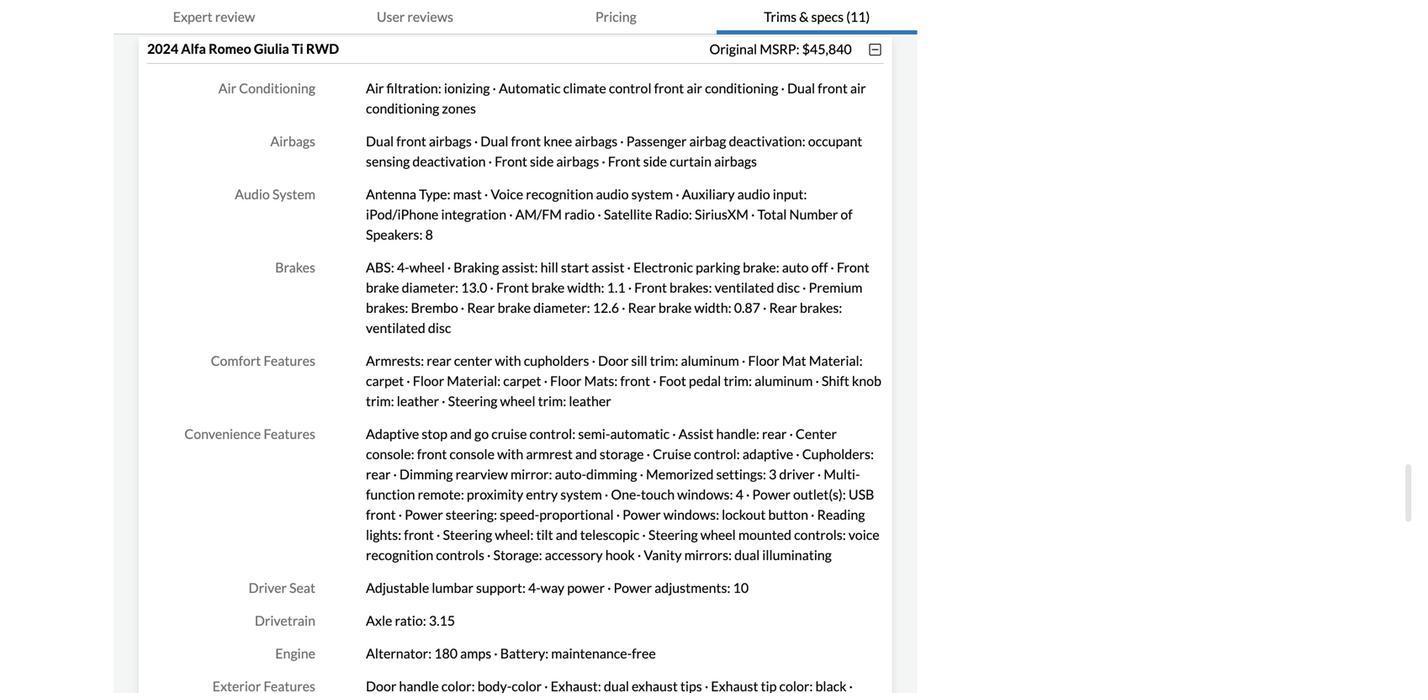 Task type: describe. For each thing, give the bounding box(es) containing it.
wheel inside adaptive stop and go cruise control: semi-automatic · assist handle: rear · center console: front console with armrest and storage · cruise control: adaptive · cupholders: rear · dimming rearview mirror: auto-dimming · memorized settings: 3 driver · multi- function remote: proximity entry system · one-touch windows: 4 · power outlet(s): usb front · power steering: speed-proportional · power windows: lockout button · reading lights: front · steering wheel: tilt and telescopic · steering wheel mounted controls: voice recognition controls · storage: accessory hook · vanity mirrors: dual illuminating
[[701, 527, 736, 543]]

brake down assist:
[[498, 300, 531, 316]]

satellite
[[604, 206, 653, 223]]

2 carpet from the left
[[503, 373, 542, 389]]

steering:
[[446, 507, 497, 523]]

· right ionizing
[[493, 80, 496, 96]]

· right power
[[608, 580, 611, 596]]

vanity
[[644, 547, 682, 563]]

dual front airbags · dual front knee airbags · passenger airbag deactivation: occupant sensing deactivation · front side airbags · front side curtain airbags
[[366, 133, 863, 170]]

cupholders:
[[803, 446, 874, 462]]

· right 4
[[746, 486, 750, 503]]

alfa
[[181, 40, 206, 57]]

center
[[796, 426, 837, 442]]

· right 12.6
[[622, 300, 626, 316]]

audio system
[[235, 186, 316, 202]]

0 horizontal spatial dual
[[366, 133, 394, 149]]

hill
[[541, 259, 559, 276]]

console:
[[366, 446, 415, 462]]

1 vertical spatial control:
[[694, 446, 740, 462]]

minus square image
[[867, 43, 884, 56]]

adaptive
[[743, 446, 794, 462]]

· left passenger
[[620, 133, 624, 149]]

speed-
[[500, 507, 540, 523]]

steering up vanity
[[649, 527, 698, 543]]

brake down hill
[[532, 279, 565, 296]]

(11)
[[847, 8, 870, 25]]

lockout
[[722, 507, 766, 523]]

expert review tab
[[114, 0, 315, 35]]

dimming
[[400, 466, 453, 483]]

comfort features
[[211, 353, 316, 369]]

1 side from the left
[[530, 153, 554, 170]]

pricing
[[596, 8, 637, 25]]

wheel:
[[495, 527, 534, 543]]

trims & specs (11)
[[764, 8, 870, 25]]

· down auto at the top of page
[[803, 279, 807, 296]]

airbags down airbag
[[715, 153, 757, 170]]

deactivation
[[413, 153, 486, 170]]

convenience features
[[185, 426, 316, 442]]

occupant
[[808, 133, 863, 149]]

ti
[[292, 40, 304, 57]]

cruise
[[492, 426, 527, 442]]

1 vertical spatial ventilated
[[366, 320, 426, 336]]

user
[[377, 8, 405, 25]]

airbag
[[690, 133, 727, 149]]

· up vanity
[[642, 527, 646, 543]]

usb
[[849, 486, 875, 503]]

brake down electronic
[[659, 300, 692, 316]]

· down 'outlet(s):'
[[811, 507, 815, 523]]

0 vertical spatial diameter:
[[402, 279, 459, 296]]

front down stop
[[417, 446, 447, 462]]

semi-
[[578, 426, 610, 442]]

free
[[632, 645, 656, 662]]

user reviews tab
[[315, 0, 516, 35]]

· down original msrp: $45,840
[[781, 80, 785, 96]]

shift
[[822, 373, 850, 389]]

2 horizontal spatial rear
[[762, 426, 787, 442]]

driver
[[780, 466, 815, 483]]

· right the off
[[831, 259, 835, 276]]

1 vertical spatial and
[[576, 446, 597, 462]]

rear inside armrests: rear center with cupholders · door sill trim: aluminum · floor mat material: carpet · floor material: carpet · floor mats: front · foot pedal trim: aluminum · shift knob trim: leather · steering wheel trim: leather
[[427, 353, 452, 369]]

audio
[[235, 186, 270, 202]]

handle:
[[717, 426, 760, 442]]

1 vertical spatial width:
[[695, 300, 732, 316]]

adaptive
[[366, 426, 419, 442]]

0 horizontal spatial conditioning
[[366, 100, 440, 117]]

sensing
[[366, 153, 410, 170]]

· up controls
[[437, 527, 440, 543]]

automatic
[[499, 80, 561, 96]]

1 horizontal spatial disc
[[777, 279, 800, 296]]

drivetrain
[[255, 613, 316, 629]]

mats:
[[584, 373, 618, 389]]

filtration:
[[387, 80, 442, 96]]

with inside adaptive stop and go cruise control: semi-automatic · assist handle: rear · center console: front console with armrest and storage · cruise control: adaptive · cupholders: rear · dimming rearview mirror: auto-dimming · memorized settings: 3 driver · multi- function remote: proximity entry system · one-touch windows: 4 · power outlet(s): usb front · power steering: speed-proportional · power windows: lockout button · reading lights: front · steering wheel: tilt and telescopic · steering wheel mounted controls: voice recognition controls · storage: accessory hook · vanity mirrors: dual illuminating
[[497, 446, 524, 462]]

front left knee
[[511, 133, 541, 149]]

dual inside air filtration: ionizing · automatic climate control front air conditioning · dual front air conditioning zones
[[788, 80, 816, 96]]

expert review
[[173, 8, 255, 25]]

2 horizontal spatial floor
[[748, 353, 780, 369]]

input:
[[773, 186, 807, 202]]

center
[[454, 353, 493, 369]]

button
[[769, 507, 809, 523]]

knee
[[544, 133, 572, 149]]

· left "door"
[[592, 353, 596, 369]]

3
[[769, 466, 777, 483]]

power down hook
[[614, 580, 652, 596]]

airbags right knee
[[575, 133, 618, 149]]

· up stop
[[442, 393, 446, 409]]

automatic
[[610, 426, 670, 442]]

premium
[[809, 279, 863, 296]]

curtain
[[670, 153, 712, 170]]

· down 'armrests:'
[[407, 373, 410, 389]]

passenger
[[627, 133, 687, 149]]

13.0
[[461, 279, 488, 296]]

tilt
[[536, 527, 553, 543]]

foot
[[659, 373, 687, 389]]

1 horizontal spatial brakes:
[[670, 279, 712, 296]]

lights:
[[366, 527, 402, 543]]

· left one-
[[605, 486, 609, 503]]

alternator: 180 amps · battery: maintenance-free
[[366, 645, 656, 662]]

airbags
[[270, 133, 316, 149]]

0 horizontal spatial brakes:
[[366, 300, 409, 316]]

2 audio from the left
[[738, 186, 771, 202]]

1 horizontal spatial conditioning
[[705, 80, 779, 96]]

· up "deactivation"
[[474, 133, 478, 149]]

front down electronic
[[635, 279, 667, 296]]

wheel inside armrests: rear center with cupholders · door sill trim: aluminum · floor mat material: carpet · floor material: carpet · floor mats: front · foot pedal trim: aluminum · shift knob trim: leather · steering wheel trim: leather
[[500, 393, 536, 409]]

· left center
[[790, 426, 793, 442]]

system inside antenna type: mast · voice recognition audio system · auxiliary audio input: ipod/iphone integration · am/fm radio · satellite radio: siriusxm · total number of speakers: 8
[[632, 186, 673, 202]]

voice
[[491, 186, 524, 202]]

mirrors:
[[685, 547, 732, 563]]

brake down the abs: on the top
[[366, 279, 399, 296]]

engine
[[275, 645, 316, 662]]

knob
[[852, 373, 882, 389]]

rwd
[[306, 40, 339, 57]]

· left mat
[[742, 353, 746, 369]]

0 horizontal spatial floor
[[413, 373, 444, 389]]

specs
[[812, 8, 844, 25]]

front up sensing
[[397, 133, 427, 149]]

1 horizontal spatial ventilated
[[715, 279, 775, 296]]

proportional
[[540, 507, 614, 523]]

0 horizontal spatial material:
[[447, 373, 501, 389]]

0 horizontal spatial disc
[[428, 320, 451, 336]]

climate
[[563, 80, 607, 96]]

· right 13.0
[[490, 279, 494, 296]]

reviews
[[408, 8, 454, 25]]

1 horizontal spatial floor
[[550, 373, 582, 389]]

front down passenger
[[608, 153, 641, 170]]

air for air conditioning
[[219, 80, 237, 96]]

brake:
[[743, 259, 780, 276]]

&
[[800, 8, 809, 25]]

recognition inside adaptive stop and go cruise control: semi-automatic · assist handle: rear · center console: front console with armrest and storage · cruise control: adaptive · cupholders: rear · dimming rearview mirror: auto-dimming · memorized settings: 3 driver · multi- function remote: proximity entry system · one-touch windows: 4 · power outlet(s): usb front · power steering: speed-proportional · power windows: lockout button · reading lights: front · steering wheel: tilt and telescopic · steering wheel mounted controls: voice recognition controls · storage: accessory hook · vanity mirrors: dual illuminating
[[366, 547, 434, 563]]

deactivation:
[[729, 133, 806, 149]]

adjustable
[[366, 580, 429, 596]]

· down function
[[399, 507, 402, 523]]

· up 'outlet(s):'
[[818, 466, 821, 483]]

front right lights:
[[404, 527, 434, 543]]

adaptive stop and go cruise control: semi-automatic · assist handle: rear · center console: front console with armrest and storage · cruise control: adaptive · cupholders: rear · dimming rearview mirror: auto-dimming · memorized settings: 3 driver · multi- function remote: proximity entry system · one-touch windows: 4 · power outlet(s): usb front · power steering: speed-proportional · power windows: lockout button · reading lights: front · steering wheel: tilt and telescopic · steering wheel mounted controls: voice recognition controls · storage: accessory hook · vanity mirrors: dual illuminating
[[366, 426, 880, 563]]

· up cruise
[[673, 426, 676, 442]]

lumbar
[[432, 580, 474, 596]]

2 vertical spatial and
[[556, 527, 578, 543]]

1 vertical spatial diameter:
[[534, 300, 590, 316]]

cupholders
[[524, 353, 590, 369]]

mat
[[782, 353, 807, 369]]

· up antenna type: mast · voice recognition audio system · auxiliary audio input: ipod/iphone integration · am/fm radio · satellite radio: siriusxm · total number of speakers: 8
[[602, 153, 606, 170]]

2 leather from the left
[[569, 393, 612, 409]]

front up "voice" on the top left of the page
[[495, 153, 528, 170]]

· right mast
[[485, 186, 488, 202]]

1 vertical spatial 4-
[[528, 580, 541, 596]]

· right amps
[[494, 645, 498, 662]]

armrest
[[526, 446, 573, 462]]

2 rear from the left
[[628, 300, 656, 316]]

power down one-
[[623, 507, 661, 523]]

· right the 1.1
[[628, 279, 632, 296]]

trim: up the foot
[[650, 353, 679, 369]]

door
[[598, 353, 629, 369]]

front up lights:
[[366, 507, 396, 523]]

rearview
[[456, 466, 508, 483]]

pedal
[[689, 373, 721, 389]]



Task type: vqa. For each thing, say whether or not it's contained in the screenshot.
'Seat' in the left of the page
yes



Task type: locate. For each thing, give the bounding box(es) containing it.
0 horizontal spatial system
[[561, 486, 602, 503]]

zones
[[442, 100, 476, 117]]

entry
[[526, 486, 558, 503]]

0 horizontal spatial diameter:
[[402, 279, 459, 296]]

diameter: up brembo
[[402, 279, 459, 296]]

12.6
[[593, 300, 619, 316]]

0 vertical spatial disc
[[777, 279, 800, 296]]

0 horizontal spatial rear
[[467, 300, 495, 316]]

1.1
[[607, 279, 626, 296]]

air conditioning
[[219, 80, 316, 96]]

reading
[[818, 507, 865, 523]]

· right the radio at the left of page
[[598, 206, 601, 223]]

0 horizontal spatial width:
[[568, 279, 605, 296]]

tab list
[[114, 0, 918, 35]]

integration
[[441, 206, 507, 223]]

tab list containing expert review
[[114, 0, 918, 35]]

with
[[495, 353, 521, 369], [497, 446, 524, 462]]

conditioning
[[239, 80, 316, 96]]

1 vertical spatial with
[[497, 446, 524, 462]]

1 horizontal spatial 4-
[[528, 580, 541, 596]]

steering inside armrests: rear center with cupholders · door sill trim: aluminum · floor mat material: carpet · floor material: carpet · floor mats: front · foot pedal trim: aluminum · shift knob trim: leather · steering wheel trim: leather
[[448, 393, 498, 409]]

2 horizontal spatial brakes:
[[800, 300, 843, 316]]

air inside air filtration: ionizing · automatic climate control front air conditioning · dual front air conditioning zones
[[366, 80, 384, 96]]

width: left 0.87
[[695, 300, 732, 316]]

1 vertical spatial wheel
[[500, 393, 536, 409]]

1 vertical spatial windows:
[[664, 507, 720, 523]]

outlet(s):
[[794, 486, 846, 503]]

1 leather from the left
[[397, 393, 439, 409]]

1 horizontal spatial wheel
[[500, 393, 536, 409]]

· up "voice" on the top left of the page
[[489, 153, 492, 170]]

0 horizontal spatial leather
[[397, 393, 439, 409]]

0 vertical spatial ventilated
[[715, 279, 775, 296]]

adjustable lumbar support: 4-way power · power adjustments: 10
[[366, 580, 749, 596]]

sill
[[632, 353, 648, 369]]

· left shift on the bottom of page
[[816, 373, 820, 389]]

control: up armrest
[[530, 426, 576, 442]]

ventilated up 0.87
[[715, 279, 775, 296]]

features right convenience on the bottom left of the page
[[264, 426, 316, 442]]

original msrp: $45,840
[[710, 41, 852, 57]]

1 horizontal spatial side
[[644, 153, 667, 170]]

wheel down the 8
[[410, 259, 445, 276]]

ventilated up 'armrests:'
[[366, 320, 426, 336]]

4- right support:
[[528, 580, 541, 596]]

0 vertical spatial material:
[[809, 353, 863, 369]]

1 horizontal spatial rear
[[427, 353, 452, 369]]

auto-
[[555, 466, 587, 483]]

2 air from the left
[[366, 80, 384, 96]]

trim:
[[650, 353, 679, 369], [724, 373, 752, 389], [366, 393, 394, 409], [538, 393, 567, 409]]

front
[[495, 153, 528, 170], [608, 153, 641, 170], [837, 259, 870, 276], [496, 279, 529, 296], [635, 279, 667, 296]]

floor down cupholders
[[550, 373, 582, 389]]

wheel
[[410, 259, 445, 276], [500, 393, 536, 409], [701, 527, 736, 543]]

1 horizontal spatial air
[[851, 80, 866, 96]]

wheel up cruise
[[500, 393, 536, 409]]

1 horizontal spatial control:
[[694, 446, 740, 462]]

maintenance-
[[551, 645, 632, 662]]

2 vertical spatial wheel
[[701, 527, 736, 543]]

0 vertical spatial recognition
[[526, 186, 594, 202]]

control:
[[530, 426, 576, 442], [694, 446, 740, 462]]

driver
[[249, 580, 287, 596]]

windows: down touch
[[664, 507, 720, 523]]

1 horizontal spatial leather
[[569, 393, 612, 409]]

1 rear from the left
[[467, 300, 495, 316]]

rear
[[427, 353, 452, 369], [762, 426, 787, 442], [366, 466, 391, 483]]

2 vertical spatial rear
[[366, 466, 391, 483]]

with inside armrests: rear center with cupholders · door sill trim: aluminum · floor mat material: carpet · floor material: carpet · floor mats: front · foot pedal trim: aluminum · shift knob trim: leather · steering wheel trim: leather
[[495, 353, 521, 369]]

1 vertical spatial system
[[561, 486, 602, 503]]

air
[[687, 80, 703, 96], [851, 80, 866, 96]]

0 vertical spatial conditioning
[[705, 80, 779, 96]]

rear right 12.6
[[628, 300, 656, 316]]

· down "voice" on the top left of the page
[[509, 206, 513, 223]]

function
[[366, 486, 415, 503]]

2 features from the top
[[264, 426, 316, 442]]

1 vertical spatial recognition
[[366, 547, 434, 563]]

1 air from the left
[[687, 80, 703, 96]]

brembo
[[411, 300, 458, 316]]

go
[[475, 426, 489, 442]]

0 horizontal spatial air
[[219, 80, 237, 96]]

2 air from the left
[[851, 80, 866, 96]]

0 horizontal spatial ventilated
[[366, 320, 426, 336]]

air down $45,840
[[851, 80, 866, 96]]

· right hook
[[638, 547, 641, 563]]

2 side from the left
[[644, 153, 667, 170]]

rear down 13.0
[[467, 300, 495, 316]]

wheel inside abs: 4-wheel · braking assist: hill start assist · electronic parking brake: auto off · front brake diameter: 13.0 · front brake width: 1.1 · front brakes: ventilated disc · premium brakes: brembo · rear brake diameter: 12.6 · rear brake width: 0.87 · rear brakes: ventilated disc
[[410, 259, 445, 276]]

leather down mats:
[[569, 393, 612, 409]]

multi-
[[824, 466, 861, 483]]

power down remote:
[[405, 507, 443, 523]]

front inside armrests: rear center with cupholders · door sill trim: aluminum · floor mat material: carpet · floor material: carpet · floor mats: front · foot pedal trim: aluminum · shift knob trim: leather · steering wheel trim: leather
[[621, 373, 651, 389]]

number
[[790, 206, 838, 223]]

one-
[[611, 486, 641, 503]]

system up radio:
[[632, 186, 673, 202]]

· down cupholders
[[544, 373, 548, 389]]

abs:
[[366, 259, 394, 276]]

armrests:
[[366, 353, 424, 369]]

· right assist
[[627, 259, 631, 276]]

amps
[[460, 645, 492, 662]]

brakes: down the abs: on the top
[[366, 300, 409, 316]]

controls:
[[794, 527, 846, 543]]

4
[[736, 486, 744, 503]]

0 horizontal spatial audio
[[596, 186, 629, 202]]

side down knee
[[530, 153, 554, 170]]

front down assist:
[[496, 279, 529, 296]]

0 vertical spatial width:
[[568, 279, 605, 296]]

comfort
[[211, 353, 261, 369]]

0 vertical spatial system
[[632, 186, 673, 202]]

windows:
[[678, 486, 733, 503], [664, 507, 720, 523]]

recognition up the radio at the left of page
[[526, 186, 594, 202]]

1 vertical spatial rear
[[762, 426, 787, 442]]

trims
[[764, 8, 797, 25]]

air left filtration:
[[366, 80, 384, 96]]

and down semi-
[[576, 446, 597, 462]]

pricing tab
[[516, 0, 717, 35]]

rear down console:
[[366, 466, 391, 483]]

with right 'center'
[[495, 353, 521, 369]]

1 horizontal spatial recognition
[[526, 186, 594, 202]]

width: down start
[[568, 279, 605, 296]]

· left the foot
[[653, 373, 657, 389]]

front up premium at the top
[[837, 259, 870, 276]]

10
[[733, 580, 749, 596]]

0 vertical spatial wheel
[[410, 259, 445, 276]]

front right control
[[654, 80, 684, 96]]

power
[[567, 580, 605, 596]]

2 horizontal spatial wheel
[[701, 527, 736, 543]]

rear left 'center'
[[427, 353, 452, 369]]

mast
[[453, 186, 482, 202]]

· left braking
[[448, 259, 451, 276]]

accessory
[[545, 547, 603, 563]]

disc down auto at the top of page
[[777, 279, 800, 296]]

· left total
[[752, 206, 755, 223]]

armrests: rear center with cupholders · door sill trim: aluminum · floor mat material: carpet · floor material: carpet · floor mats: front · foot pedal trim: aluminum · shift knob trim: leather · steering wheel trim: leather
[[366, 353, 882, 409]]

airbags down knee
[[557, 153, 599, 170]]

0 horizontal spatial carpet
[[366, 373, 404, 389]]

0 horizontal spatial 4-
[[397, 259, 410, 276]]

· up radio:
[[676, 186, 680, 202]]

user reviews
[[377, 8, 454, 25]]

1 audio from the left
[[596, 186, 629, 202]]

0 vertical spatial windows:
[[678, 486, 733, 503]]

· down automatic
[[647, 446, 651, 462]]

proximity
[[467, 486, 524, 503]]

air for air filtration: ionizing · automatic climate control front air conditioning · dual front air conditioning zones
[[366, 80, 384, 96]]

1 vertical spatial aluminum
[[755, 373, 813, 389]]

1 horizontal spatial rear
[[628, 300, 656, 316]]

airbags up "deactivation"
[[429, 133, 472, 149]]

1 horizontal spatial audio
[[738, 186, 771, 202]]

floor left mat
[[748, 353, 780, 369]]

total
[[758, 206, 787, 223]]

8
[[425, 226, 433, 243]]

air up airbag
[[687, 80, 703, 96]]

0 horizontal spatial recognition
[[366, 547, 434, 563]]

180
[[434, 645, 458, 662]]

features for comfort features
[[264, 353, 316, 369]]

stop
[[422, 426, 448, 442]]

abs: 4-wheel · braking assist: hill start assist · electronic parking brake: auto off · front brake diameter: 13.0 · front brake width: 1.1 · front brakes: ventilated disc · premium brakes: brembo · rear brake diameter: 12.6 · rear brake width: 0.87 · rear brakes: ventilated disc
[[366, 259, 870, 336]]

recognition inside antenna type: mast · voice recognition audio system · auxiliary audio input: ipod/iphone integration · am/fm radio · satellite radio: siriusxm · total number of speakers: 8
[[526, 186, 594, 202]]

speakers:
[[366, 226, 423, 243]]

assist
[[679, 426, 714, 442]]

system
[[273, 186, 316, 202]]

brakes: down parking
[[670, 279, 712, 296]]

1 air from the left
[[219, 80, 237, 96]]

0 horizontal spatial wheel
[[410, 259, 445, 276]]

floor
[[748, 353, 780, 369], [413, 373, 444, 389], [550, 373, 582, 389]]

· up one-
[[640, 466, 644, 483]]

4- right the abs: on the top
[[397, 259, 410, 276]]

diameter:
[[402, 279, 459, 296], [534, 300, 590, 316]]

trim: down cupholders
[[538, 393, 567, 409]]

wheel up mirrors:
[[701, 527, 736, 543]]

side
[[530, 153, 554, 170], [644, 153, 667, 170]]

· down 13.0
[[461, 300, 465, 316]]

recognition down lights:
[[366, 547, 434, 563]]

air down romeo
[[219, 80, 237, 96]]

1 horizontal spatial dual
[[481, 133, 509, 149]]

0 vertical spatial aluminum
[[681, 353, 740, 369]]

assist
[[592, 259, 625, 276]]

trims & specs (11) tab
[[717, 0, 918, 35]]

ventilated
[[715, 279, 775, 296], [366, 320, 426, 336]]

system inside adaptive stop and go cruise control: semi-automatic · assist handle: rear · center console: front console with armrest and storage · cruise control: adaptive · cupholders: rear · dimming rearview mirror: auto-dimming · memorized settings: 3 driver · multi- function remote: proximity entry system · one-touch windows: 4 · power outlet(s): usb front · power steering: speed-proportional · power windows: lockout button · reading lights: front · steering wheel: tilt and telescopic · steering wheel mounted controls: voice recognition controls · storage: accessory hook · vanity mirrors: dual illuminating
[[561, 486, 602, 503]]

msrp:
[[760, 41, 800, 57]]

0 vertical spatial rear
[[427, 353, 452, 369]]

1 horizontal spatial material:
[[809, 353, 863, 369]]

· down one-
[[617, 507, 620, 523]]

features for convenience features
[[264, 426, 316, 442]]

start
[[561, 259, 589, 276]]

illuminating
[[763, 547, 832, 563]]

· right controls
[[487, 547, 491, 563]]

auto
[[782, 259, 809, 276]]

console
[[450, 446, 495, 462]]

1 carpet from the left
[[366, 373, 404, 389]]

with down cruise
[[497, 446, 524, 462]]

controls
[[436, 547, 485, 563]]

trim: right pedal
[[724, 373, 752, 389]]

brake
[[366, 279, 399, 296], [532, 279, 565, 296], [498, 300, 531, 316], [659, 300, 692, 316]]

radio
[[565, 206, 595, 223]]

control: down assist
[[694, 446, 740, 462]]

0 vertical spatial with
[[495, 353, 521, 369]]

1 horizontal spatial diameter:
[[534, 300, 590, 316]]

side down passenger
[[644, 153, 667, 170]]

2 horizontal spatial rear
[[770, 300, 798, 316]]

1 vertical spatial disc
[[428, 320, 451, 336]]

brakes: down premium at the top
[[800, 300, 843, 316]]

· up function
[[393, 466, 397, 483]]

0 horizontal spatial rear
[[366, 466, 391, 483]]

steering down steering:
[[443, 527, 493, 543]]

material:
[[809, 353, 863, 369], [447, 373, 501, 389]]

2024
[[147, 40, 179, 57]]

0 horizontal spatial air
[[687, 80, 703, 96]]

system up "proportional"
[[561, 486, 602, 503]]

· up driver
[[796, 446, 800, 462]]

1 horizontal spatial system
[[632, 186, 673, 202]]

1 vertical spatial material:
[[447, 373, 501, 389]]

front down $45,840
[[818, 80, 848, 96]]

1 vertical spatial features
[[264, 426, 316, 442]]

0 horizontal spatial side
[[530, 153, 554, 170]]

rear right 0.87
[[770, 300, 798, 316]]

remote:
[[418, 486, 464, 503]]

4- inside abs: 4-wheel · braking assist: hill start assist · electronic parking brake: auto off · front brake diameter: 13.0 · front brake width: 1.1 · front brakes: ventilated disc · premium brakes: brembo · rear brake diameter: 12.6 · rear brake width: 0.87 · rear brakes: ventilated disc
[[397, 259, 410, 276]]

power down 3
[[753, 486, 791, 503]]

· right 0.87
[[763, 300, 767, 316]]

0 horizontal spatial control:
[[530, 426, 576, 442]]

and up accessory
[[556, 527, 578, 543]]

3 rear from the left
[[770, 300, 798, 316]]

1 features from the top
[[264, 353, 316, 369]]

convenience
[[185, 426, 261, 442]]

voice
[[849, 527, 880, 543]]

auxiliary
[[682, 186, 735, 202]]

features right 'comfort'
[[264, 353, 316, 369]]

2 horizontal spatial dual
[[788, 80, 816, 96]]

braking
[[454, 259, 499, 276]]

1 vertical spatial conditioning
[[366, 100, 440, 117]]

mounted
[[739, 527, 792, 543]]

0 vertical spatial 4-
[[397, 259, 410, 276]]

0 vertical spatial features
[[264, 353, 316, 369]]

electronic
[[634, 259, 693, 276]]

trim: up adaptive
[[366, 393, 394, 409]]

1 horizontal spatial width:
[[695, 300, 732, 316]]

off
[[812, 259, 828, 276]]

leather up stop
[[397, 393, 439, 409]]

axle ratio: 3.15
[[366, 613, 455, 629]]

1 horizontal spatial air
[[366, 80, 384, 96]]

1 horizontal spatial carpet
[[503, 373, 542, 389]]

audio
[[596, 186, 629, 202], [738, 186, 771, 202]]

0 horizontal spatial aluminum
[[681, 353, 740, 369]]

original
[[710, 41, 758, 57]]

conditioning
[[705, 80, 779, 96], [366, 100, 440, 117]]

carpet down 'armrests:'
[[366, 373, 404, 389]]

dual up "deactivation"
[[481, 133, 509, 149]]

conditioning down original
[[705, 80, 779, 96]]

windows: down memorized
[[678, 486, 733, 503]]

0 vertical spatial control:
[[530, 426, 576, 442]]

1 horizontal spatial aluminum
[[755, 373, 813, 389]]

material: down 'center'
[[447, 373, 501, 389]]

front
[[654, 80, 684, 96], [818, 80, 848, 96], [397, 133, 427, 149], [511, 133, 541, 149], [621, 373, 651, 389], [417, 446, 447, 462], [366, 507, 396, 523], [404, 527, 434, 543]]

0 vertical spatial and
[[450, 426, 472, 442]]



